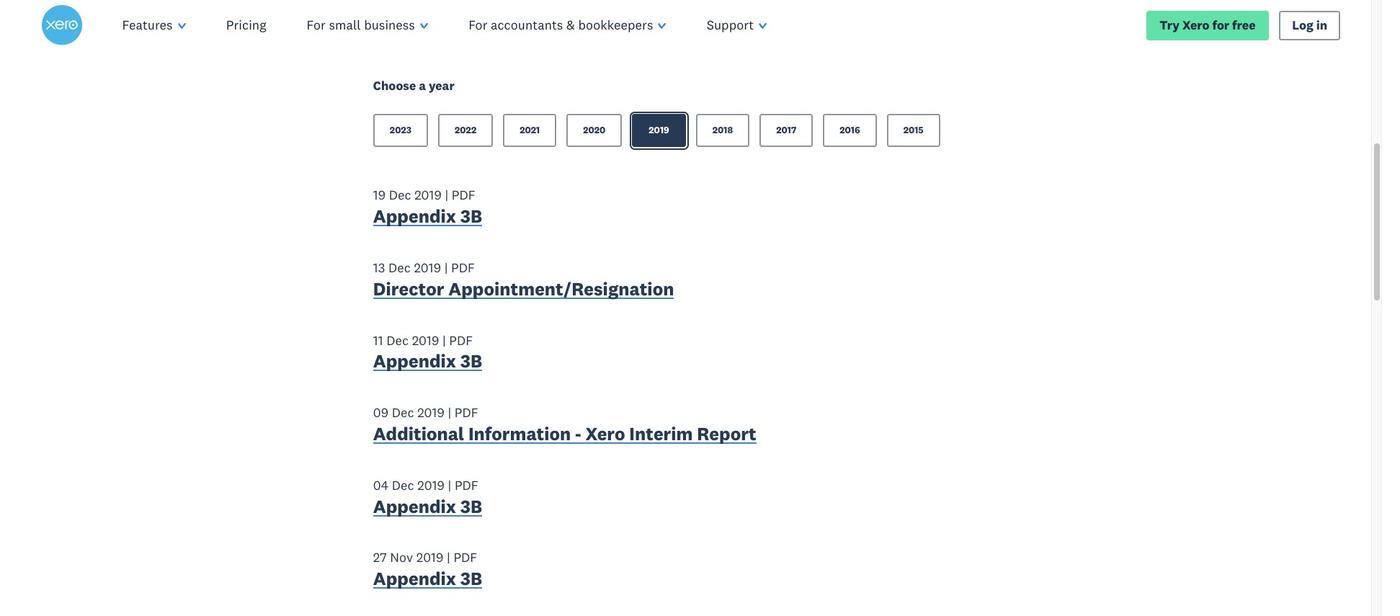 Task type: locate. For each thing, give the bounding box(es) containing it.
| down additional
[[448, 477, 452, 494]]

in
[[1317, 17, 1328, 33]]

dec for 13 dec 2019 | pdf director appointment/resignation
[[389, 260, 411, 276]]

dec inside the 04 dec 2019 | pdf appendix 3b
[[392, 477, 414, 494]]

appendix
[[373, 205, 457, 228], [373, 350, 457, 373], [373, 495, 457, 518], [373, 568, 457, 591]]

xero
[[1183, 17, 1210, 33], [586, 423, 626, 446]]

| inside 11 dec 2019 | pdf appendix 3b
[[443, 332, 446, 349]]

3b inside the 04 dec 2019 | pdf appendix 3b
[[461, 495, 482, 518]]

2019 for 11 dec 2019 | pdf appendix 3b
[[412, 332, 439, 349]]

2019 inside 11 dec 2019 | pdf appendix 3b
[[412, 332, 439, 349]]

3 appendix from the top
[[373, 495, 457, 518]]

2016
[[840, 124, 861, 137]]

xero right -
[[586, 423, 626, 446]]

for left small
[[307, 17, 326, 33]]

1 horizontal spatial for
[[469, 17, 488, 33]]

| up additional
[[448, 405, 452, 421]]

| inside 13 dec 2019 | pdf director appointment/resignation
[[445, 260, 448, 276]]

director appointment/resignation link
[[373, 277, 675, 304]]

dec right "09"
[[392, 405, 414, 421]]

2015 button
[[887, 114, 941, 147]]

11 dec 2019 | pdf appendix 3b
[[373, 332, 482, 373]]

3 appendix 3b link from the top
[[373, 495, 482, 521]]

3b inside 27 nov 2019 | pdf appendix 3b
[[461, 568, 482, 591]]

0 vertical spatial xero
[[1183, 17, 1210, 33]]

pdf inside the 04 dec 2019 | pdf appendix 3b
[[455, 477, 479, 494]]

2020
[[583, 124, 606, 137]]

19
[[373, 187, 386, 204]]

-
[[575, 423, 582, 446]]

| for 19 dec 2019 | pdf appendix 3b
[[445, 187, 449, 204]]

09 dec 2019 | pdf additional information - xero interim report
[[373, 405, 757, 446]]

pdf inside 09 dec 2019 | pdf additional information - xero interim report
[[455, 405, 479, 421]]

2019 right 11
[[412, 332, 439, 349]]

pdf inside 27 nov 2019 | pdf appendix 3b
[[454, 550, 478, 566]]

1 vertical spatial xero
[[586, 423, 626, 446]]

interim
[[630, 423, 693, 446]]

0 horizontal spatial for
[[307, 17, 326, 33]]

2 appendix 3b link from the top
[[373, 350, 482, 376]]

appendix for 04 dec 2019 | pdf appendix 3b
[[373, 495, 457, 518]]

2019 inside 13 dec 2019 | pdf director appointment/resignation
[[414, 260, 441, 276]]

a
[[419, 78, 426, 94]]

| inside 27 nov 2019 | pdf appendix 3b
[[447, 550, 451, 566]]

13
[[373, 260, 385, 276]]

pdf
[[452, 187, 476, 204], [451, 260, 475, 276], [449, 332, 473, 349], [455, 405, 479, 421], [455, 477, 479, 494], [454, 550, 478, 566]]

1 for from the left
[[307, 17, 326, 33]]

3b for 27 nov 2019 | pdf appendix 3b
[[461, 568, 482, 591]]

for inside for accountants & bookkeepers "dropdown button"
[[469, 17, 488, 33]]

2019 right 04
[[418, 477, 445, 494]]

04 dec 2019 | pdf appendix 3b
[[373, 477, 482, 518]]

xero homepage image
[[41, 5, 82, 45]]

features
[[122, 17, 173, 33]]

pdf for 09 dec 2019 | pdf additional information - xero interim report
[[455, 405, 479, 421]]

2019 inside the 04 dec 2019 | pdf appendix 3b
[[418, 477, 445, 494]]

for inside for small business dropdown button
[[307, 17, 326, 33]]

| right nov
[[447, 550, 451, 566]]

2 for from the left
[[469, 17, 488, 33]]

appointment/resignation
[[449, 277, 675, 300]]

appendix 3b link
[[373, 205, 482, 231], [373, 350, 482, 376], [373, 495, 482, 521], [373, 568, 482, 594]]

for
[[307, 17, 326, 33], [469, 17, 488, 33]]

| inside "19 dec 2019 | pdf appendix 3b"
[[445, 187, 449, 204]]

log
[[1293, 17, 1314, 33]]

2023 button
[[373, 114, 428, 147]]

| inside the 04 dec 2019 | pdf appendix 3b
[[448, 477, 452, 494]]

4 appendix 3b link from the top
[[373, 568, 482, 594]]

dec inside 13 dec 2019 | pdf director appointment/resignation
[[389, 260, 411, 276]]

appendix inside 11 dec 2019 | pdf appendix 3b
[[373, 350, 457, 373]]

appendix 3b link for 27 nov 2019 | pdf appendix 3b
[[373, 568, 482, 594]]

2019 right nov
[[417, 550, 444, 566]]

information
[[469, 423, 571, 446]]

pdf inside "19 dec 2019 | pdf appendix 3b"
[[452, 187, 476, 204]]

3 3b from the top
[[461, 495, 482, 518]]

appendix 3b link down 19
[[373, 205, 482, 231]]

appendix inside "19 dec 2019 | pdf appendix 3b"
[[373, 205, 457, 228]]

appendix down nov
[[373, 568, 457, 591]]

09
[[373, 405, 389, 421]]

appendix 3b link down nov
[[373, 568, 482, 594]]

3b inside 11 dec 2019 | pdf appendix 3b
[[461, 350, 482, 373]]

|
[[445, 187, 449, 204], [445, 260, 448, 276], [443, 332, 446, 349], [448, 405, 452, 421], [448, 477, 452, 494], [447, 550, 451, 566]]

3b
[[461, 205, 482, 228], [461, 350, 482, 373], [461, 495, 482, 518], [461, 568, 482, 591]]

2019 up additional
[[418, 405, 445, 421]]

2018
[[713, 124, 733, 137]]

dec inside 11 dec 2019 | pdf appendix 3b
[[387, 332, 409, 349]]

1 horizontal spatial xero
[[1183, 17, 1210, 33]]

dec
[[389, 187, 411, 204], [389, 260, 411, 276], [387, 332, 409, 349], [392, 405, 414, 421], [392, 477, 414, 494]]

for left accountants
[[469, 17, 488, 33]]

2019
[[649, 124, 670, 137], [415, 187, 442, 204], [414, 260, 441, 276], [412, 332, 439, 349], [418, 405, 445, 421], [418, 477, 445, 494], [417, 550, 444, 566]]

appendix down 04
[[373, 495, 457, 518]]

dec inside "19 dec 2019 | pdf appendix 3b"
[[389, 187, 411, 204]]

3b for 19 dec 2019 | pdf appendix 3b
[[461, 205, 482, 228]]

appendix 3b link for 11 dec 2019 | pdf appendix 3b
[[373, 350, 482, 376]]

for accountants & bookkeepers button
[[449, 0, 687, 50]]

1 appendix 3b link from the top
[[373, 205, 482, 231]]

1 3b from the top
[[461, 205, 482, 228]]

for for for accountants & bookkeepers
[[469, 17, 488, 33]]

pdf inside 11 dec 2019 | pdf appendix 3b
[[449, 332, 473, 349]]

| for 27 nov 2019 | pdf appendix 3b
[[447, 550, 451, 566]]

&
[[567, 17, 575, 33]]

support button
[[687, 0, 788, 50]]

pdf inside 13 dec 2019 | pdf director appointment/resignation
[[451, 260, 475, 276]]

2021
[[520, 124, 540, 137]]

2017
[[777, 124, 797, 137]]

appendix for 27 nov 2019 | pdf appendix 3b
[[373, 568, 457, 591]]

dec for 04 dec 2019 | pdf appendix 3b
[[392, 477, 414, 494]]

2019 inside button
[[649, 124, 670, 137]]

try xero for free link
[[1147, 10, 1270, 40]]

2019 up director
[[414, 260, 441, 276]]

dec right 04
[[392, 477, 414, 494]]

appendix down 11
[[373, 350, 457, 373]]

xero inside 09 dec 2019 | pdf additional information - xero interim report
[[586, 423, 626, 446]]

| down director
[[443, 332, 446, 349]]

2019 inside "19 dec 2019 | pdf appendix 3b"
[[415, 187, 442, 204]]

appendix inside the 04 dec 2019 | pdf appendix 3b
[[373, 495, 457, 518]]

2019 for 13 dec 2019 | pdf director appointment/resignation
[[414, 260, 441, 276]]

2019 left 2018
[[649, 124, 670, 137]]

| inside 09 dec 2019 | pdf additional information - xero interim report
[[448, 405, 452, 421]]

dec for 11 dec 2019 | pdf appendix 3b
[[387, 332, 409, 349]]

2019 inside 27 nov 2019 | pdf appendix 3b
[[417, 550, 444, 566]]

small
[[329, 17, 361, 33]]

year
[[429, 78, 455, 94]]

3b inside "19 dec 2019 | pdf appendix 3b"
[[461, 205, 482, 228]]

appendix 3b link down 11
[[373, 350, 482, 376]]

2022
[[455, 124, 477, 137]]

4 3b from the top
[[461, 568, 482, 591]]

xero left for
[[1183, 17, 1210, 33]]

2019 inside 09 dec 2019 | pdf additional information - xero interim report
[[418, 405, 445, 421]]

dec inside 09 dec 2019 | pdf additional information - xero interim report
[[392, 405, 414, 421]]

xero inside try xero for free link
[[1183, 17, 1210, 33]]

2 appendix from the top
[[373, 350, 457, 373]]

appendix 3b link down 04
[[373, 495, 482, 521]]

| down "2022" button
[[445, 187, 449, 204]]

appendix for 11 dec 2019 | pdf appendix 3b
[[373, 350, 457, 373]]

| for 11 dec 2019 | pdf appendix 3b
[[443, 332, 446, 349]]

try
[[1160, 17, 1180, 33]]

director
[[373, 277, 445, 300]]

features button
[[102, 0, 206, 50]]

2019 right 19
[[415, 187, 442, 204]]

dec right 13
[[389, 260, 411, 276]]

dec right 11
[[387, 332, 409, 349]]

0 horizontal spatial xero
[[586, 423, 626, 446]]

appendix down 19
[[373, 205, 457, 228]]

| down "19 dec 2019 | pdf appendix 3b" at the left top of page
[[445, 260, 448, 276]]

2017 button
[[760, 114, 813, 147]]

2016 button
[[824, 114, 877, 147]]

dec right 19
[[389, 187, 411, 204]]

2 3b from the top
[[461, 350, 482, 373]]

1 appendix from the top
[[373, 205, 457, 228]]

04
[[373, 477, 389, 494]]

appendix inside 27 nov 2019 | pdf appendix 3b
[[373, 568, 457, 591]]

4 appendix from the top
[[373, 568, 457, 591]]

pricing link
[[206, 0, 287, 50]]



Task type: describe. For each thing, give the bounding box(es) containing it.
bookkeepers
[[579, 17, 654, 33]]

support
[[707, 17, 754, 33]]

2019 for 19 dec 2019 | pdf appendix 3b
[[415, 187, 442, 204]]

11
[[373, 332, 383, 349]]

27 nov 2019 | pdf appendix 3b
[[373, 550, 482, 591]]

for
[[1213, 17, 1230, 33]]

business
[[364, 17, 415, 33]]

choose a year
[[373, 78, 455, 94]]

try xero for free
[[1160, 17, 1256, 33]]

2022 button
[[438, 114, 493, 147]]

2019 button
[[633, 114, 686, 147]]

pdf for 27 nov 2019 | pdf appendix 3b
[[454, 550, 478, 566]]

2015
[[904, 124, 924, 137]]

appendix 3b link for 19 dec 2019 | pdf appendix 3b
[[373, 205, 482, 231]]

3b for 04 dec 2019 | pdf appendix 3b
[[461, 495, 482, 518]]

2018 button
[[696, 114, 750, 147]]

pdf for 19 dec 2019 | pdf appendix 3b
[[452, 187, 476, 204]]

pdf for 11 dec 2019 | pdf appendix 3b
[[449, 332, 473, 349]]

log in
[[1293, 17, 1328, 33]]

appendix 3b link for 04 dec 2019 | pdf appendix 3b
[[373, 495, 482, 521]]

3b for 11 dec 2019 | pdf appendix 3b
[[461, 350, 482, 373]]

dec for 09 dec 2019 | pdf additional information - xero interim report
[[392, 405, 414, 421]]

for for for small business
[[307, 17, 326, 33]]

13 dec 2019 | pdf director appointment/resignation
[[373, 260, 675, 300]]

| for 04 dec 2019 | pdf appendix 3b
[[448, 477, 452, 494]]

additional
[[373, 423, 464, 446]]

19 dec 2019 | pdf appendix 3b
[[373, 187, 482, 228]]

pdf for 04 dec 2019 | pdf appendix 3b
[[455, 477, 479, 494]]

for small business
[[307, 17, 415, 33]]

log in link
[[1280, 10, 1341, 40]]

| for 09 dec 2019 | pdf additional information - xero interim report
[[448, 405, 452, 421]]

pdf for 13 dec 2019 | pdf director appointment/resignation
[[451, 260, 475, 276]]

free
[[1233, 17, 1256, 33]]

dec for 19 dec 2019 | pdf appendix 3b
[[389, 187, 411, 204]]

for small business button
[[287, 0, 449, 50]]

2019 for 04 dec 2019 | pdf appendix 3b
[[418, 477, 445, 494]]

nov
[[390, 550, 413, 566]]

additional information - xero interim report link
[[373, 423, 757, 449]]

27
[[373, 550, 387, 566]]

2023
[[390, 124, 412, 137]]

2021 button
[[503, 114, 557, 147]]

accountants
[[491, 17, 563, 33]]

2019 for 27 nov 2019 | pdf appendix 3b
[[417, 550, 444, 566]]

pricing
[[226, 17, 266, 33]]

for accountants & bookkeepers
[[469, 17, 654, 33]]

| for 13 dec 2019 | pdf director appointment/resignation
[[445, 260, 448, 276]]

2020 button
[[567, 114, 622, 147]]

report
[[697, 423, 757, 446]]

2019 for 09 dec 2019 | pdf additional information - xero interim report
[[418, 405, 445, 421]]

appendix for 19 dec 2019 | pdf appendix 3b
[[373, 205, 457, 228]]

choose
[[373, 78, 416, 94]]



Task type: vqa. For each thing, say whether or not it's contained in the screenshot.
09
yes



